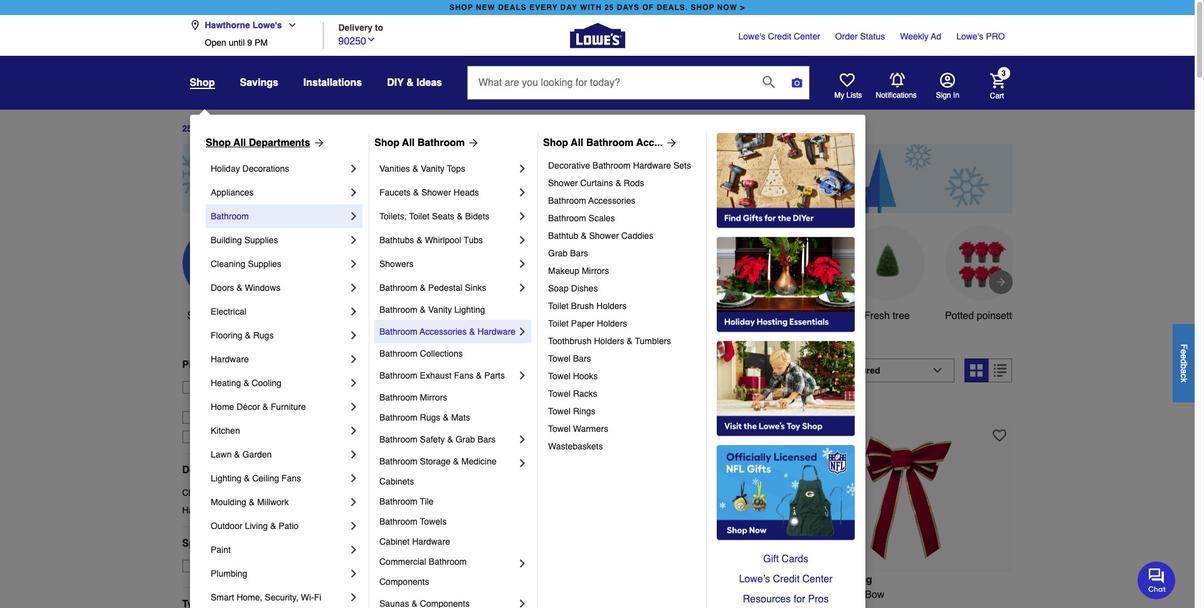 Task type: vqa. For each thing, say whether or not it's contained in the screenshot.
Gift Cards link
yes



Task type: describe. For each thing, give the bounding box(es) containing it.
f e e d b a c k
[[1179, 344, 1190, 383]]

chevron right image for bathroom & pedestal sinks
[[516, 282, 529, 294]]

makeup mirrors link
[[548, 262, 698, 280]]

hanukkah decorations
[[182, 506, 271, 516]]

198 products in holiday decorations
[[368, 365, 621, 383]]

& inside bathroom storage & medicine cabinets
[[453, 457, 459, 467]]

toilet for toilet paper holders
[[548, 319, 569, 329]]

bathroom link
[[211, 205, 348, 228]]

& down toilet paper holders link
[[627, 336, 633, 346]]

decorations for hanukkah decorations
[[224, 506, 271, 516]]

c
[[1179, 374, 1190, 378]]

towel for towel warmers
[[548, 424, 571, 434]]

grid view image
[[971, 364, 983, 377]]

chevron right image for toilets, toilet seats & bidets
[[516, 210, 529, 223]]

lighting inside lighting & ceiling fans link
[[211, 474, 242, 484]]

compare for the 5013254527 element
[[827, 402, 863, 412]]

multicolor
[[673, 589, 716, 601]]

medicine
[[462, 457, 497, 467]]

chevron right image for plumbing
[[348, 568, 360, 580]]

warmers
[[573, 424, 609, 434]]

all for shop all departments
[[233, 137, 246, 149]]

bathroom inside decorative bathroom hardware sets link
[[593, 161, 631, 171]]

chevron right image for bathroom accessories & hardware
[[516, 326, 529, 338]]

fresh
[[865, 310, 890, 322]]

& inside button
[[275, 395, 281, 405]]

sign in button
[[936, 73, 960, 100]]

2 vertical spatial bars
[[478, 435, 496, 445]]

shop new deals every day with 25 days of deals. shop now > link
[[447, 0, 748, 15]]

& inside "link"
[[616, 178, 622, 188]]

chevron right image for cleaning supplies
[[348, 258, 360, 270]]

bathroom inside shop all bathroom link
[[418, 137, 465, 149]]

shop for shop all departments
[[206, 137, 231, 149]]

hawthorne lowe's & nearby stores button
[[201, 394, 337, 406]]

wastebaskets
[[548, 442, 603, 452]]

pickup & delivery
[[182, 359, 267, 371]]

count inside holiday living 100-count 20.62-ft white incandescent plug- in christmas string lights
[[389, 589, 415, 601]]

2 vertical spatial delivery
[[221, 432, 252, 442]]

in inside holiday living 8.5-in w red bow
[[821, 589, 829, 601]]

shop for shop all deals
[[187, 310, 211, 322]]

all for shop all deals
[[213, 310, 224, 322]]

bathroom inside bathroom link
[[211, 211, 249, 221]]

& right doors
[[237, 283, 243, 293]]

1 vertical spatial delivery
[[228, 359, 267, 371]]

chevron right image for doors & windows
[[348, 282, 360, 294]]

location image
[[190, 20, 200, 30]]

moulding
[[211, 498, 246, 508]]

0 vertical spatial grab
[[548, 248, 568, 258]]

bathroom scales link
[[548, 210, 698, 227]]

& left millwork
[[249, 498, 255, 508]]

visit the lowe's toy shop. image
[[717, 341, 855, 437]]

my lists link
[[835, 73, 862, 100]]

bathtubs & whirlpool tubs link
[[380, 228, 516, 252]]

2 heart outline image from the left
[[993, 429, 1007, 443]]

kitchen link
[[211, 419, 348, 443]]

0 horizontal spatial grab
[[456, 435, 475, 445]]

acc...
[[636, 137, 663, 149]]

holiday living 100-count 20.62-ft white incandescent plug- in christmas string lights
[[368, 574, 569, 609]]

until
[[229, 38, 245, 48]]

find gifts for the diyer. image
[[717, 133, 855, 228]]

1 vertical spatial rugs
[[420, 413, 441, 423]]

wi-
[[301, 593, 314, 603]]

25 inside "link"
[[605, 3, 614, 12]]

90250
[[338, 35, 366, 47]]

chevron right image for hardware
[[348, 353, 360, 366]]

& right faucets
[[413, 188, 419, 198]]

1 horizontal spatial departments
[[249, 137, 310, 149]]

compare for 1001813120 element
[[391, 402, 427, 412]]

1 vertical spatial 25
[[182, 124, 192, 134]]

rods
[[624, 178, 645, 188]]

lowe's credit center link
[[739, 30, 821, 43]]

departments element
[[182, 464, 348, 477]]

new
[[476, 3, 496, 12]]

lights inside holiday living 100-count 20.62-ft white incandescent plug- in christmas string lights
[[457, 605, 483, 609]]

on
[[205, 561, 217, 571]]

vanity for tops
[[421, 164, 445, 174]]

0 horizontal spatial in
[[460, 365, 471, 383]]

& left "patio"
[[270, 521, 276, 531]]

soap dishes
[[548, 284, 598, 294]]

faucets
[[380, 188, 411, 198]]

bathroom inside shop all bathroom acc... link
[[586, 137, 634, 149]]

0 horizontal spatial savings
[[240, 77, 278, 88]]

bathroom for bathroom accessories & hardware
[[380, 327, 418, 337]]

0 vertical spatial toilet
[[409, 211, 430, 221]]

bathroom for bathroom exhaust fans & parts
[[380, 371, 418, 381]]

arrow right image
[[995, 276, 1007, 288]]

1 vertical spatial savings button
[[468, 226, 544, 324]]

towel racks
[[548, 389, 598, 399]]

toilet for toilet brush holders
[[548, 301, 569, 311]]

hooks
[[573, 371, 598, 381]]

2 vertical spatial holders
[[594, 336, 624, 346]]

0 vertical spatial savings button
[[240, 72, 278, 94]]

toilet brush holders
[[548, 301, 627, 311]]

notifications
[[876, 91, 917, 100]]

bathroom for bathroom & pedestal sinks
[[380, 283, 418, 293]]

bathroom collections link
[[380, 344, 529, 364]]

order status
[[836, 31, 885, 41]]

bathroom for bathroom scales
[[548, 213, 586, 223]]

diy
[[387, 77, 404, 88]]

collections
[[420, 349, 463, 359]]

holiday living
[[570, 310, 633, 322]]

20.62- inside holiday living 100-count 20.62-ft white incandescent plug- in christmas string lights
[[418, 589, 447, 601]]

cart
[[990, 91, 1005, 100]]

diy & ideas
[[387, 77, 442, 88]]

holiday decorations
[[211, 164, 289, 174]]

bathtub & shower caddies link
[[548, 227, 698, 245]]

soap dishes link
[[548, 280, 698, 297]]

k
[[1179, 378, 1190, 383]]

faucets & shower heads link
[[380, 181, 516, 205]]

accessories for bathroom accessories
[[589, 196, 636, 206]]

list view image
[[995, 364, 1007, 377]]

bathroom for bathroom rugs & mats
[[380, 413, 418, 423]]

chevron right image for moulding & millwork
[[348, 496, 360, 509]]

poinsettia
[[977, 310, 1020, 322]]

smart
[[211, 593, 234, 603]]

decorative bathroom hardware sets
[[548, 161, 691, 171]]

towel for towel bars
[[548, 354, 571, 364]]

credit for lowe's
[[768, 31, 792, 41]]

& left pedestal
[[420, 283, 426, 293]]

arrow right image for shop all bathroom
[[465, 137, 480, 149]]

showers
[[380, 259, 414, 269]]

potted
[[945, 310, 974, 322]]

bars for grab bars
[[570, 248, 588, 258]]

living for holiday living 8.5-in w red bow
[[843, 574, 873, 586]]

millwork
[[257, 498, 289, 508]]

lowe's down '>'
[[739, 31, 766, 41]]

grab bars
[[548, 248, 588, 258]]

& right lawn on the left of page
[[234, 450, 240, 460]]

tile
[[420, 497, 434, 507]]

shop for shop all bathroom
[[375, 137, 400, 149]]

red
[[844, 589, 863, 601]]

officially licensed n f l gifts. shop now. image
[[717, 445, 855, 541]]

towel for towel racks
[[548, 389, 571, 399]]

hawthorne lowe's button
[[190, 13, 302, 38]]

curtains
[[581, 178, 613, 188]]

chevron right image for heating & cooling
[[348, 377, 360, 390]]

commercial bathroom components link
[[380, 552, 516, 592]]

& right décor
[[263, 402, 268, 412]]

decorations for holiday decorations
[[243, 164, 289, 174]]

ft inside holiday living 100-count 20.62-ft white incandescent plug- in christmas string lights
[[447, 589, 452, 601]]

mirrors for bathroom mirrors
[[420, 393, 447, 403]]

& down bathroom scales
[[581, 231, 587, 241]]

chevron right image for lighting & ceiling fans
[[348, 472, 360, 485]]

& up bathroom collections link
[[469, 327, 475, 337]]

heating & cooling link
[[211, 371, 348, 395]]

tumblers
[[635, 336, 671, 346]]

8.5-
[[804, 589, 821, 601]]

shop button
[[190, 77, 215, 89]]

shower curtains & rods link
[[548, 174, 698, 192]]

& inside button
[[407, 77, 414, 88]]

f e e d b a c k button
[[1173, 324, 1195, 402]]

holiday for holiday decorations
[[211, 164, 240, 174]]

smart home, security, wi-fi
[[211, 593, 321, 603]]

& right bathtubs
[[417, 235, 423, 245]]

hardware inside bathroom accessories & hardware link
[[478, 327, 516, 337]]

outdoor living & patio
[[211, 521, 299, 531]]

cabinet hardware
[[380, 537, 450, 547]]

holiday for holiday living
[[570, 310, 604, 322]]

& left "mats"
[[443, 413, 449, 423]]

heating & cooling
[[211, 378, 282, 388]]

100- inside holiday living 100-count 20.62-ft white incandescent plug- in christmas string lights
[[368, 589, 389, 601]]

chevron right image for commercial bathroom components
[[516, 558, 529, 570]]

bathroom for bathroom accessories
[[548, 196, 586, 206]]

search image
[[763, 76, 775, 88]]

lowe's home improvement lists image
[[840, 73, 855, 88]]

lowe's left pro
[[957, 31, 984, 41]]

>
[[740, 3, 746, 12]]

bidets
[[465, 211, 490, 221]]

lawn & garden link
[[211, 443, 348, 467]]

pedestal
[[428, 283, 463, 293]]

bathroom accessories & hardware
[[380, 327, 516, 337]]

bathroom exhaust fans & parts link
[[380, 364, 516, 388]]

lowe's inside button
[[253, 20, 282, 30]]

moulding & millwork
[[211, 498, 289, 508]]

string inside holiday living 100-count 20.62-ft white incandescent plug- in christmas string lights
[[428, 605, 454, 609]]

& right vanities
[[413, 164, 418, 174]]

commercial
[[380, 557, 426, 567]]

lighting & ceiling fans
[[211, 474, 301, 484]]

decorations for christmas decorations
[[224, 488, 271, 498]]

chevron right image for bathroom
[[348, 210, 360, 223]]

decorations down towel bars
[[534, 365, 621, 383]]

2 shop from the left
[[691, 3, 715, 12]]

potted poinsettia button
[[945, 226, 1020, 324]]

chevron right image for building supplies
[[348, 234, 360, 247]]

hardware link
[[211, 348, 348, 371]]

90250 button
[[338, 32, 376, 49]]

& right the store
[[244, 378, 249, 388]]

holiday for holiday living 100-count 20.62-ft white incandescent plug- in christmas string lights
[[368, 574, 405, 586]]

chevron right image for bathroom storage & medicine cabinets
[[516, 457, 529, 470]]

all for shop all bathroom acc...
[[571, 137, 584, 149]]

special offers
[[182, 538, 250, 549]]

cards
[[782, 554, 809, 565]]

chevron right image for appliances
[[348, 186, 360, 199]]

& left parts on the left bottom of page
[[476, 371, 482, 381]]

lowe's home improvement cart image
[[990, 73, 1005, 88]]

scales
[[589, 213, 615, 223]]

safety
[[420, 435, 445, 445]]

caddies
[[622, 231, 654, 241]]

bathroom safety & grab bars link
[[380, 428, 516, 452]]

today
[[274, 383, 297, 393]]

ad
[[931, 31, 942, 41]]

lowe's home improvement account image
[[940, 73, 955, 88]]



Task type: locate. For each thing, give the bounding box(es) containing it.
living down commercial on the left bottom
[[408, 574, 437, 586]]

pro
[[986, 31, 1005, 41]]

in inside holiday living 100-count 20.62-ft white incandescent plug- in christmas string lights
[[368, 605, 377, 609]]

1 ft from the left
[[447, 589, 452, 601]]

towel inside 'link'
[[548, 354, 571, 364]]

holders up towel bars 'link'
[[594, 336, 624, 346]]

lights down the multicolor
[[698, 605, 725, 609]]

deals inside "button"
[[227, 310, 253, 322]]

bathroom for bathroom tile
[[380, 497, 418, 507]]

bathroom inside bathroom safety & grab bars link
[[380, 435, 418, 445]]

1 vertical spatial vanity
[[428, 305, 452, 315]]

hawthorne up open until 9 pm
[[205, 20, 250, 30]]

3 towel from the top
[[548, 389, 571, 399]]

1001813154 element
[[586, 401, 645, 413]]

holiday hosting essentials. image
[[717, 237, 855, 333]]

None search field
[[467, 66, 810, 111]]

living for outdoor living & patio
[[245, 521, 268, 531]]

0 horizontal spatial mirrors
[[420, 393, 447, 403]]

Search Query text field
[[468, 67, 753, 99]]

towel for towel hooks
[[548, 371, 571, 381]]

bathroom inside bathroom storage & medicine cabinets
[[380, 457, 418, 467]]

string down the multicolor
[[669, 605, 695, 609]]

towel down towel bars
[[548, 371, 571, 381]]

toilet up toothbrush on the left bottom of the page
[[548, 319, 569, 329]]

hawthorne inside hawthorne lowe's button
[[205, 20, 250, 30]]

1 horizontal spatial mirrors
[[582, 266, 609, 276]]

fans right ceiling
[[282, 474, 301, 484]]

white inside holiday living 100-count 20.62-ft white incandescent plug- in christmas string lights
[[455, 589, 481, 601]]

1 horizontal spatial lights
[[698, 605, 725, 609]]

0 vertical spatial chevron down image
[[282, 20, 297, 30]]

0 vertical spatial supplies
[[244, 235, 278, 245]]

bathroom inside bathroom collections link
[[380, 349, 418, 359]]

accessories up scales
[[589, 196, 636, 206]]

deals up 'flooring & rugs'
[[227, 310, 253, 322]]

fans up the "bathroom mirrors" link
[[454, 371, 474, 381]]

shop for shop
[[190, 77, 215, 88]]

0 vertical spatial deals
[[229, 124, 252, 134]]

0 vertical spatial in
[[460, 365, 471, 383]]

bathroom inside bathroom towels link
[[380, 517, 418, 527]]

3 shop from the left
[[543, 137, 568, 149]]

chevron right image for showers
[[516, 258, 529, 270]]

in inside button
[[954, 91, 960, 100]]

1 horizontal spatial in
[[821, 589, 829, 601]]

hawthorne lowe's
[[205, 20, 282, 30]]

savings inside button
[[488, 310, 524, 322]]

center for lowe's credit center
[[803, 574, 833, 585]]

holiday for holiday living 8.5-in w red bow
[[804, 574, 840, 586]]

bathroom for bathroom mirrors
[[380, 393, 418, 403]]

bathroom for bathroom collections
[[380, 349, 418, 359]]

0 vertical spatial credit
[[768, 31, 792, 41]]

accessories up collections
[[420, 327, 467, 337]]

1 vertical spatial deals
[[227, 310, 253, 322]]

rugs inside 'link'
[[253, 331, 274, 341]]

appliances
[[211, 188, 254, 198]]

1 vertical spatial chevron down image
[[366, 34, 376, 44]]

1 vertical spatial mirrors
[[420, 393, 447, 403]]

arrow right image inside shop all departments link
[[310, 137, 325, 149]]

bathroom inside bathroom rugs & mats link
[[380, 413, 418, 423]]

holiday decorations link
[[211, 157, 348, 181]]

towel down toothbrush on the left bottom of the page
[[548, 354, 571, 364]]

100- inside 100-count 20.62-ft multicolor incandescent plug-in christmas string lights
[[586, 589, 606, 601]]

1 horizontal spatial shop
[[375, 137, 400, 149]]

bathroom up 'bathtub'
[[548, 213, 586, 223]]

1 horizontal spatial savings button
[[468, 226, 544, 324]]

chevron down image inside hawthorne lowe's button
[[282, 20, 297, 30]]

1 vertical spatial lighting
[[211, 474, 242, 484]]

1 horizontal spatial grab
[[548, 248, 568, 258]]

delivery up the 90250 on the left
[[338, 22, 373, 32]]

bars up medicine
[[478, 435, 496, 445]]

supplies up the cleaning supplies
[[244, 235, 278, 245]]

bathroom up vanities & vanity tops link
[[418, 137, 465, 149]]

home,
[[237, 593, 263, 603]]

all up flooring
[[213, 310, 224, 322]]

0 horizontal spatial string
[[428, 605, 454, 609]]

0 horizontal spatial 20.62-
[[418, 589, 447, 601]]

lowe's credit center link
[[717, 570, 855, 590]]

0 horizontal spatial 100-
[[368, 589, 389, 601]]

bathroom inside bathroom accessories link
[[548, 196, 586, 206]]

lowe's up pm
[[253, 20, 282, 30]]

sets
[[674, 161, 691, 171]]

pickup up hawthorne lowe's & nearby stores
[[245, 383, 271, 393]]

shower down scales
[[589, 231, 619, 241]]

chevron right image
[[516, 186, 529, 199], [516, 258, 529, 270], [348, 306, 360, 318], [348, 329, 360, 342], [516, 370, 529, 382], [348, 377, 360, 390], [516, 457, 529, 470], [348, 520, 360, 533], [348, 544, 360, 556], [516, 558, 529, 570], [348, 568, 360, 580], [348, 592, 360, 604]]

25 days of deals. shop new deals every day. while supplies last. image
[[182, 144, 1013, 213]]

1 vertical spatial credit
[[773, 574, 800, 585]]

1 vertical spatial accessories
[[420, 327, 467, 337]]

products
[[398, 365, 456, 383]]

all up decorative
[[571, 137, 584, 149]]

chat invite button image
[[1138, 562, 1176, 600]]

0 horizontal spatial fans
[[282, 474, 301, 484]]

1 horizontal spatial savings
[[488, 310, 524, 322]]

arrow right image for shop all bathroom acc...
[[663, 137, 678, 149]]

weekly
[[900, 31, 929, 41]]

& left ceiling
[[244, 474, 250, 484]]

at:
[[300, 383, 309, 393]]

hawthorne inside hawthorne lowe's & nearby stores button
[[201, 395, 244, 405]]

20.62- inside 100-count 20.62-ft multicolor incandescent plug-in christmas string lights
[[636, 589, 664, 601]]

my
[[835, 91, 845, 100]]

100-
[[368, 589, 389, 601], [586, 589, 606, 601]]

vanity left tops at the top left of page
[[421, 164, 445, 174]]

holiday inside holiday living 100-count 20.62-ft white incandescent plug- in christmas string lights
[[368, 574, 405, 586]]

cabinet
[[380, 537, 410, 547]]

lights down commercial bathroom components link
[[457, 605, 483, 609]]

lowe's inside button
[[246, 395, 273, 405]]

fresh tree
[[865, 310, 910, 322]]

1 horizontal spatial pickup
[[245, 383, 271, 393]]

paper
[[571, 319, 595, 329]]

makeup
[[548, 266, 580, 276]]

lighting up christmas decorations
[[211, 474, 242, 484]]

25 left days
[[182, 124, 192, 134]]

supplies up windows
[[248, 259, 282, 269]]

0 horizontal spatial arrow right image
[[310, 137, 325, 149]]

20.62- down commercial bathroom components
[[418, 589, 447, 601]]

bathroom down bathroom & pedestal sinks
[[380, 305, 418, 315]]

0 horizontal spatial accessories
[[420, 327, 467, 337]]

bathroom down cabinet hardware link
[[429, 557, 467, 567]]

living for holiday living
[[606, 310, 633, 322]]

chevron right image
[[348, 162, 360, 175], [516, 162, 529, 175], [348, 186, 360, 199], [348, 210, 360, 223], [516, 210, 529, 223], [348, 234, 360, 247], [516, 234, 529, 247], [348, 258, 360, 270], [348, 282, 360, 294], [516, 282, 529, 294], [516, 326, 529, 338], [348, 353, 360, 366], [348, 401, 360, 413], [348, 425, 360, 437], [516, 434, 529, 446], [348, 449, 360, 461], [348, 472, 360, 485], [348, 496, 360, 509], [516, 598, 529, 609]]

2 horizontal spatial arrow right image
[[663, 137, 678, 149]]

5 towel from the top
[[548, 424, 571, 434]]

1 vertical spatial plug-
[[586, 605, 610, 609]]

chevron right image for home décor & furniture
[[348, 401, 360, 413]]

1 vertical spatial hawthorne
[[201, 395, 244, 405]]

1 20.62- from the left
[[418, 589, 447, 601]]

living inside outdoor living & patio link
[[245, 521, 268, 531]]

chevron right image for kitchen
[[348, 425, 360, 437]]

0 horizontal spatial white
[[455, 589, 481, 601]]

paint link
[[211, 538, 348, 562]]

lighting
[[455, 305, 485, 315], [211, 474, 242, 484]]

savings down pm
[[240, 77, 278, 88]]

christmas inside "link"
[[182, 488, 222, 498]]

0 vertical spatial center
[[794, 31, 821, 41]]

weekly ad
[[900, 31, 942, 41]]

sign
[[936, 91, 951, 100]]

2 100- from the left
[[586, 589, 606, 601]]

count inside 100-count 20.62-ft multicolor incandescent plug-in christmas string lights
[[606, 589, 633, 601]]

1 horizontal spatial plug-
[[586, 605, 610, 609]]

credit up resources for pros link
[[773, 574, 800, 585]]

d
[[1179, 359, 1190, 364]]

1 shop from the left
[[206, 137, 231, 149]]

1 lights from the left
[[457, 605, 483, 609]]

holiday inside holiday decorations link
[[211, 164, 240, 174]]

& left the rods
[[616, 178, 622, 188]]

chevron right image for flooring & rugs
[[348, 329, 360, 342]]

fans inside bathroom exhaust fans & parts link
[[454, 371, 474, 381]]

arrow right image up tops at the top left of page
[[465, 137, 480, 149]]

lowe's pro
[[957, 31, 1005, 41]]

credit up search image
[[768, 31, 792, 41]]

lowe's home improvement logo image
[[570, 8, 625, 63]]

hawthorne lowe's & nearby stores
[[201, 395, 337, 405]]

0 horizontal spatial christmas
[[182, 488, 222, 498]]

0 vertical spatial delivery
[[338, 22, 373, 32]]

living inside holiday living 8.5-in w red bow
[[843, 574, 873, 586]]

departments up holiday decorations link
[[249, 137, 310, 149]]

bathroom inside bathroom & vanity lighting link
[[380, 305, 418, 315]]

incandescent inside holiday living 100-count 20.62-ft white incandescent plug- in christmas string lights
[[483, 589, 543, 601]]

1 vertical spatial white
[[455, 589, 481, 601]]

bathroom inside bathroom accessories & hardware link
[[380, 327, 418, 337]]

bathroom mirrors link
[[380, 388, 529, 408]]

0 horizontal spatial heart outline image
[[558, 429, 572, 443]]

grab down 'bathtub'
[[548, 248, 568, 258]]

offers
[[220, 538, 250, 549]]

lowe's credit center
[[739, 31, 821, 41]]

1 horizontal spatial count
[[606, 589, 633, 601]]

heart outline image
[[776, 429, 789, 443]]

decorations down lighting & ceiling fans
[[224, 488, 271, 498]]

garden
[[243, 450, 272, 460]]

hardware inside cabinet hardware link
[[412, 537, 450, 547]]

living inside holiday living button
[[606, 310, 633, 322]]

christmas inside holiday living 100-count 20.62-ft white incandescent plug- in christmas string lights
[[380, 605, 425, 609]]

bathroom collections
[[380, 349, 463, 359]]

0 horizontal spatial pickup
[[182, 359, 215, 371]]

resources
[[743, 594, 791, 605]]

& right safety
[[447, 435, 453, 445]]

toilet down soap
[[548, 301, 569, 311]]

1 vertical spatial grab
[[456, 435, 475, 445]]

chevron right image for smart home, security, wi-fi
[[348, 592, 360, 604]]

delivery up heating & cooling
[[228, 359, 267, 371]]

0 vertical spatial 25
[[605, 3, 614, 12]]

shop for shop all bathroom acc...
[[543, 137, 568, 149]]

supplies
[[244, 235, 278, 245], [248, 259, 282, 269]]

& right diy
[[407, 77, 414, 88]]

bathroom down the led
[[380, 327, 418, 337]]

living up toothbrush holders & tumblers link
[[606, 310, 633, 322]]

lighting & ceiling fans link
[[211, 467, 348, 491]]

1 vertical spatial in
[[821, 589, 829, 601]]

lists
[[847, 91, 862, 100]]

all for shop all bathroom
[[402, 137, 415, 149]]

chevron right image for faucets & shower heads
[[516, 186, 529, 199]]

1 e from the top
[[1179, 349, 1190, 354]]

0 vertical spatial bars
[[570, 248, 588, 258]]

chevron right image for paint
[[348, 544, 360, 556]]

white inside button
[[779, 310, 805, 322]]

paint
[[211, 545, 231, 555]]

1 vertical spatial shop
[[187, 310, 211, 322]]

1 vertical spatial pickup
[[245, 383, 271, 393]]

0 horizontal spatial plug-
[[546, 589, 569, 601]]

shop new deals every day with 25 days of deals. shop now >
[[450, 3, 746, 12]]

1 horizontal spatial shower
[[548, 178, 578, 188]]

center inside lowe's credit center link
[[794, 31, 821, 41]]

0 horizontal spatial incandescent
[[483, 589, 543, 601]]

0 vertical spatial departments
[[249, 137, 310, 149]]

chevron right image for holiday decorations
[[348, 162, 360, 175]]

1 vertical spatial savings
[[488, 310, 524, 322]]

1 horizontal spatial compare
[[827, 402, 863, 412]]

vanities & vanity tops link
[[380, 157, 516, 181]]

chevron down image inside 90250 button
[[366, 34, 376, 44]]

5013254527 element
[[804, 401, 863, 413]]

hanukkah
[[182, 506, 222, 516]]

2 e from the top
[[1179, 354, 1190, 359]]

in left w
[[821, 589, 829, 601]]

1 horizontal spatial accessories
[[589, 196, 636, 206]]

bathroom accessories
[[548, 196, 636, 206]]

2 horizontal spatial shop
[[543, 137, 568, 149]]

lowe's pro link
[[957, 30, 1005, 43]]

2 incandescent from the left
[[718, 589, 778, 601]]

0 horizontal spatial savings button
[[240, 72, 278, 94]]

hawthorne for hawthorne lowe's
[[205, 20, 250, 30]]

1 horizontal spatial 25
[[605, 3, 614, 12]]

towel down towel racks at the left bottom
[[548, 407, 571, 417]]

1 100- from the left
[[368, 589, 389, 601]]

hardware inside hardware link
[[211, 354, 249, 365]]

2 shop from the left
[[375, 137, 400, 149]]

christmas decorations link
[[182, 487, 348, 499]]

2 vertical spatial toilet
[[548, 319, 569, 329]]

lighting inside bathroom & vanity lighting link
[[455, 305, 485, 315]]

0 vertical spatial mirrors
[[582, 266, 609, 276]]

1 vertical spatial departments
[[182, 465, 244, 476]]

in down bathroom collections link
[[460, 365, 471, 383]]

ft down commercial bathroom components
[[447, 589, 452, 601]]

holders for toilet paper holders
[[597, 319, 627, 329]]

& right storage
[[453, 457, 459, 467]]

chevron right image for bathroom safety & grab bars
[[516, 434, 529, 446]]

gift
[[764, 554, 779, 565]]

holders up toothbrush holders & tumblers
[[597, 319, 627, 329]]

& down the today
[[275, 395, 281, 405]]

hardware inside decorative bathroom hardware sets link
[[633, 161, 671, 171]]

arrow right image inside shop all bathroom acc... link
[[663, 137, 678, 149]]

0 vertical spatial lighting
[[455, 305, 485, 315]]

0 vertical spatial holders
[[597, 301, 627, 311]]

shop inside "button"
[[187, 310, 211, 322]]

camera image
[[791, 77, 804, 89]]

living down hanukkah decorations link
[[245, 521, 268, 531]]

1 horizontal spatial string
[[669, 605, 695, 609]]

1001813120 element
[[368, 401, 427, 413]]

holiday inside holiday living button
[[570, 310, 604, 322]]

shower for faucets & shower heads
[[422, 188, 451, 198]]

1 vertical spatial supplies
[[248, 259, 282, 269]]

0 horizontal spatial 25
[[182, 124, 192, 134]]

bathroom down 198
[[380, 393, 418, 403]]

shop down open
[[190, 77, 215, 88]]

0 horizontal spatial shop
[[206, 137, 231, 149]]

bathroom for bathroom towels
[[380, 517, 418, 527]]

supplies inside 'link'
[[248, 259, 282, 269]]

bathroom down showers
[[380, 283, 418, 293]]

2 count from the left
[[606, 589, 633, 601]]

chevron down image
[[282, 20, 297, 30], [366, 34, 376, 44]]

bars up hooks
[[573, 354, 591, 364]]

compare inside the 5013254527 element
[[827, 402, 863, 412]]

accessories for bathroom accessories & hardware
[[420, 327, 467, 337]]

1 arrow right image from the left
[[310, 137, 325, 149]]

bathroom up bathroom mirrors
[[380, 371, 418, 381]]

led button
[[373, 226, 448, 324]]

ft inside 100-count 20.62-ft multicolor incandescent plug-in christmas string lights
[[664, 589, 670, 601]]

mirrors for makeup mirrors
[[582, 266, 609, 276]]

shop
[[190, 77, 215, 88], [187, 310, 211, 322]]

fans inside lighting & ceiling fans link
[[282, 474, 301, 484]]

towel up towel rings
[[548, 389, 571, 399]]

0 vertical spatial plug-
[[546, 589, 569, 601]]

holiday inside holiday living 8.5-in w red bow
[[804, 574, 840, 586]]

shop
[[450, 3, 473, 12], [691, 3, 715, 12]]

bathroom inside bathroom tile link
[[380, 497, 418, 507]]

vanity for lighting
[[428, 305, 452, 315]]

rings
[[573, 407, 596, 417]]

2 horizontal spatial in
[[954, 91, 960, 100]]

1 horizontal spatial fans
[[454, 371, 474, 381]]

arrow right image
[[310, 137, 325, 149], [465, 137, 480, 149], [663, 137, 678, 149]]

bathroom inside bathroom exhaust fans & parts link
[[380, 371, 418, 381]]

bathroom up cabinets at left
[[380, 457, 418, 467]]

0 vertical spatial white
[[779, 310, 805, 322]]

string inside 100-count 20.62-ft multicolor incandescent plug-in christmas string lights
[[669, 605, 695, 609]]

shower down decorative
[[548, 178, 578, 188]]

bathroom down cabinets at left
[[380, 497, 418, 507]]

heart outline image
[[558, 429, 572, 443], [993, 429, 1007, 443]]

bathroom down bathroom mirrors
[[380, 413, 418, 423]]

2 20.62- from the left
[[636, 589, 664, 601]]

1 string from the left
[[428, 605, 454, 609]]

1 horizontal spatial lighting
[[455, 305, 485, 315]]

0 horizontal spatial ft
[[447, 589, 452, 601]]

4 towel from the top
[[548, 407, 571, 417]]

bathroom towels
[[380, 517, 447, 527]]

flooring & rugs
[[211, 331, 274, 341]]

departments
[[249, 137, 310, 149], [182, 465, 244, 476]]

1 horizontal spatial 20.62-
[[636, 589, 664, 601]]

all inside "button"
[[213, 310, 224, 322]]

2 horizontal spatial christmas
[[621, 605, 666, 609]]

decorations inside "link"
[[224, 488, 271, 498]]

flooring & rugs link
[[211, 324, 348, 348]]

1 horizontal spatial incandescent
[[718, 589, 778, 601]]

ideas
[[417, 77, 442, 88]]

2 ft from the left
[[664, 589, 670, 601]]

bars for towel bars
[[573, 354, 591, 364]]

0 vertical spatial shop
[[190, 77, 215, 88]]

0 horizontal spatial shop
[[450, 3, 473, 12]]

1 shop from the left
[[450, 3, 473, 12]]

supplies for cleaning supplies
[[248, 259, 282, 269]]

delivery
[[338, 22, 373, 32], [228, 359, 267, 371], [221, 432, 252, 442]]

& inside 'link'
[[245, 331, 251, 341]]

toilet left seats
[[409, 211, 430, 221]]

ceiling
[[252, 474, 279, 484]]

bathroom inside the "bathroom mirrors" link
[[380, 393, 418, 403]]

living inside holiday living 100-count 20.62-ft white incandescent plug- in christmas string lights
[[408, 574, 437, 586]]

center for lowe's credit center
[[794, 31, 821, 41]]

bathroom up decorative bathroom hardware sets
[[586, 137, 634, 149]]

living
[[606, 310, 633, 322], [245, 521, 268, 531], [408, 574, 437, 586], [843, 574, 873, 586]]

décor
[[237, 402, 260, 412]]

special offers button
[[182, 528, 348, 560]]

arrow right image for shop all departments
[[310, 137, 325, 149]]

2 arrow right image from the left
[[465, 137, 480, 149]]

3 arrow right image from the left
[[663, 137, 678, 149]]

chevron right image for electrical
[[348, 306, 360, 318]]

chevron right image for outdoor living & patio
[[348, 520, 360, 533]]

for
[[794, 594, 806, 605]]

0 horizontal spatial count
[[389, 589, 415, 601]]

1 vertical spatial bars
[[573, 354, 591, 364]]

1 count from the left
[[389, 589, 415, 601]]

hardware down acc...
[[633, 161, 671, 171]]

free
[[201, 383, 219, 393]]

all down 25 days of deals link
[[233, 137, 246, 149]]

& down bathroom & pedestal sinks
[[420, 305, 426, 315]]

0 vertical spatial savings
[[240, 77, 278, 88]]

in inside 100-count 20.62-ft multicolor incandescent plug-in christmas string lights
[[610, 605, 618, 609]]

lighting down sinks
[[455, 305, 485, 315]]

towel for towel rings
[[548, 407, 571, 417]]

credit for lowe's
[[773, 574, 800, 585]]

hawthorne for hawthorne lowe's & nearby stores
[[201, 395, 244, 405]]

bathroom for bathroom safety & grab bars
[[380, 435, 418, 445]]

christmas inside 100-count 20.62-ft multicolor incandescent plug-in christmas string lights
[[621, 605, 666, 609]]

decorations up outdoor living & patio
[[224, 506, 271, 516]]

flooring
[[211, 331, 243, 341]]

compare inside 1001813120 element
[[391, 402, 427, 412]]

bathroom inside commercial bathroom components
[[429, 557, 467, 567]]

0 vertical spatial vanity
[[421, 164, 445, 174]]

lights
[[457, 605, 483, 609], [698, 605, 725, 609]]

bathroom for bathroom storage & medicine cabinets
[[380, 457, 418, 467]]

toothbrush holders & tumblers link
[[548, 333, 698, 350]]

shower inside "link"
[[548, 178, 578, 188]]

mirrors
[[582, 266, 609, 276], [420, 393, 447, 403]]

25 right with
[[605, 3, 614, 12]]

lights inside 100-count 20.62-ft multicolor incandescent plug-in christmas string lights
[[698, 605, 725, 609]]

bathroom up bathroom scales
[[548, 196, 586, 206]]

plug- inside 100-count 20.62-ft multicolor incandescent plug-in christmas string lights
[[586, 605, 610, 609]]

all up vanities
[[402, 137, 415, 149]]

towel
[[548, 354, 571, 364], [548, 371, 571, 381], [548, 389, 571, 399], [548, 407, 571, 417], [548, 424, 571, 434]]

1 horizontal spatial shop
[[691, 3, 715, 12]]

bathroom inside bathroom scales link
[[548, 213, 586, 223]]

bars inside 'link'
[[573, 354, 591, 364]]

0 vertical spatial fans
[[454, 371, 474, 381]]

shop down 25 days of deals link
[[206, 137, 231, 149]]

security,
[[265, 593, 298, 603]]

1 incandescent from the left
[[483, 589, 543, 601]]

chevron right image for lawn & garden
[[348, 449, 360, 461]]

0 horizontal spatial shower
[[422, 188, 451, 198]]

2 string from the left
[[669, 605, 695, 609]]

& up heating
[[218, 359, 225, 371]]

toilet brush holders link
[[548, 297, 698, 315]]

lowe's home improvement notification center image
[[890, 73, 905, 88]]

decorative bathroom hardware sets link
[[548, 157, 698, 174]]

& right flooring
[[245, 331, 251, 341]]

building supplies link
[[211, 228, 348, 252]]

hawthorne down the store
[[201, 395, 244, 405]]

holders up toilet paper holders link
[[597, 301, 627, 311]]

chevron right image for bathroom exhaust fans & parts
[[516, 370, 529, 382]]

string down commercial bathroom components link
[[428, 605, 454, 609]]

1 horizontal spatial christmas
[[380, 605, 425, 609]]

savings button down pm
[[240, 72, 278, 94]]

towel down towel rings
[[548, 424, 571, 434]]

supplies for building supplies
[[244, 235, 278, 245]]

incandescent inside 100-count 20.62-ft multicolor incandescent plug-in christmas string lights
[[718, 589, 778, 601]]

1 compare from the left
[[391, 402, 427, 412]]

2 lights from the left
[[698, 605, 725, 609]]

1 towel from the top
[[548, 354, 571, 364]]

& right seats
[[457, 211, 463, 221]]

hardware down flooring
[[211, 354, 249, 365]]

bathroom for bathroom & vanity lighting
[[380, 305, 418, 315]]

outdoor
[[211, 521, 243, 531]]

shop left electrical
[[187, 310, 211, 322]]

chevron right image for bathtubs & whirlpool tubs
[[516, 234, 529, 247]]

bathroom
[[418, 137, 465, 149], [586, 137, 634, 149], [593, 161, 631, 171], [548, 196, 586, 206], [211, 211, 249, 221], [548, 213, 586, 223], [380, 283, 418, 293], [380, 305, 418, 315], [380, 327, 418, 337], [380, 349, 418, 359], [380, 371, 418, 381], [380, 393, 418, 403], [380, 413, 418, 423], [380, 435, 418, 445], [380, 457, 418, 467], [380, 497, 418, 507], [380, 517, 418, 527], [429, 557, 467, 567]]

living for holiday living 100-count 20.62-ft white incandescent plug- in christmas string lights
[[408, 574, 437, 586]]

hardware down towels
[[412, 537, 450, 547]]

arrow right image inside shop all bathroom link
[[465, 137, 480, 149]]

holders for toilet brush holders
[[597, 301, 627, 311]]

bathroom inside "bathroom & pedestal sinks" link
[[380, 283, 418, 293]]

b
[[1179, 364, 1190, 369]]

1 heart outline image from the left
[[558, 429, 572, 443]]

ft left the multicolor
[[664, 589, 670, 601]]

1 vertical spatial center
[[803, 574, 833, 585]]

25 days of deals link
[[182, 124, 252, 134]]

of
[[643, 3, 654, 12]]

2 compare from the left
[[827, 402, 863, 412]]

1 horizontal spatial chevron down image
[[366, 34, 376, 44]]

0 vertical spatial accessories
[[589, 196, 636, 206]]

shop left new
[[450, 3, 473, 12]]

living up red
[[843, 574, 873, 586]]

lawn
[[211, 450, 232, 460]]

0 horizontal spatial departments
[[182, 465, 244, 476]]

0 horizontal spatial in
[[368, 605, 377, 609]]

bathroom up the shower curtains & rods "link"
[[593, 161, 631, 171]]

pm
[[255, 38, 268, 48]]

0 vertical spatial hawthorne
[[205, 20, 250, 30]]

deals
[[498, 3, 527, 12]]

delivery up lawn & garden
[[221, 432, 252, 442]]

chevron right image for vanities & vanity tops
[[516, 162, 529, 175]]

installations button
[[304, 72, 362, 94]]

plug- inside holiday living 100-count 20.62-ft white incandescent plug- in christmas string lights
[[546, 589, 569, 601]]

2 towel from the top
[[548, 371, 571, 381]]

now
[[717, 3, 738, 12]]

center inside lowe's credit center link
[[803, 574, 833, 585]]

0 horizontal spatial lights
[[457, 605, 483, 609]]

ft
[[447, 589, 452, 601], [664, 589, 670, 601]]

shower for bathtub & shower caddies
[[589, 231, 619, 241]]



